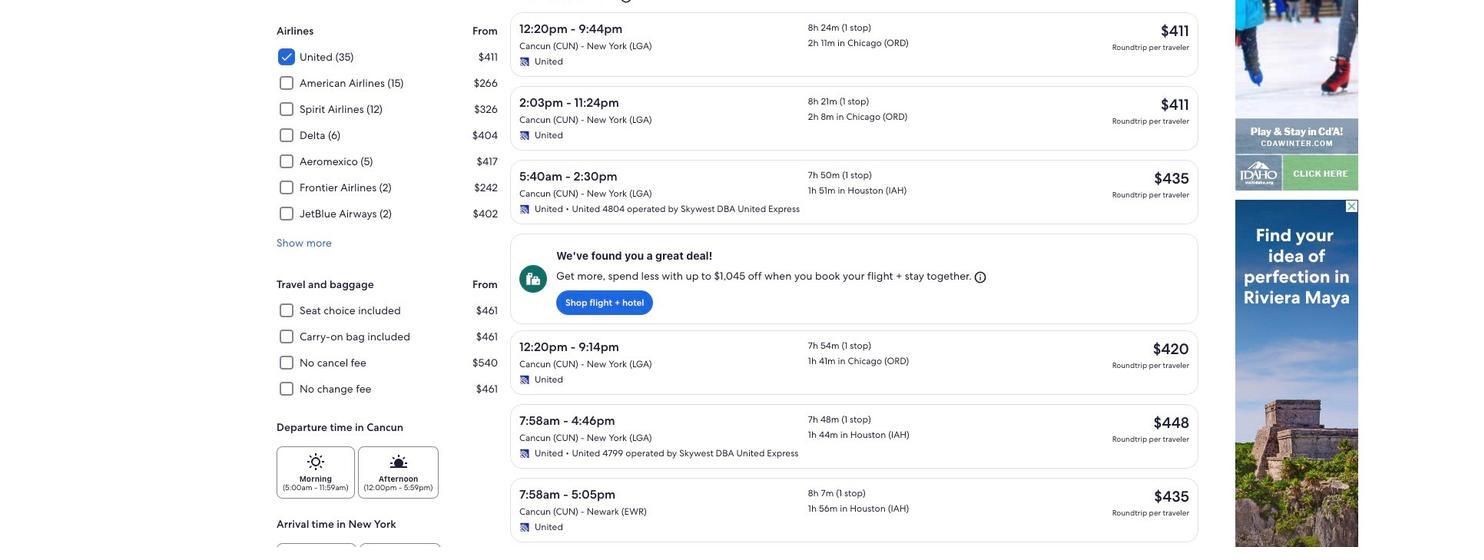 Task type: vqa. For each thing, say whether or not it's contained in the screenshot.
leftmost the xsmall image
yes



Task type: describe. For each thing, give the bounding box(es) containing it.
info_outline image
[[974, 270, 987, 284]]

theme default image
[[620, 0, 634, 4]]



Task type: locate. For each thing, give the bounding box(es) containing it.
xsmall image
[[306, 453, 325, 471]]

xsmall image
[[389, 453, 408, 471]]



